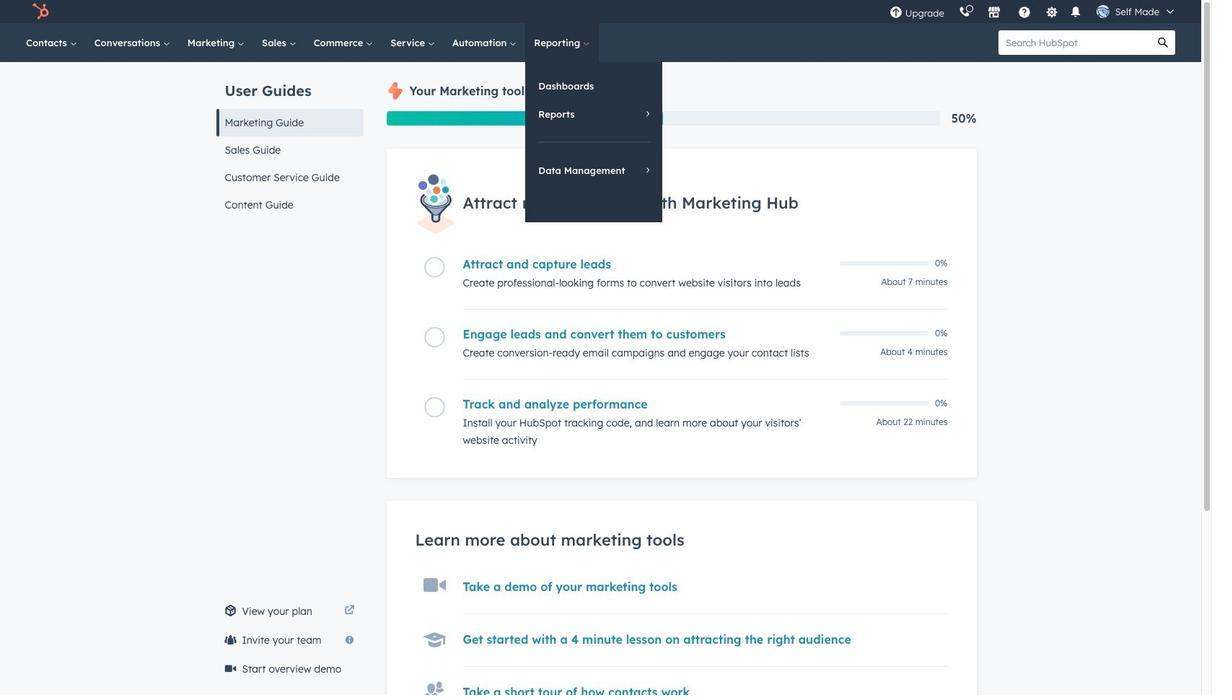 Task type: describe. For each thing, give the bounding box(es) containing it.
user guides element
[[216, 62, 363, 219]]

1 link opens in a new window image from the top
[[345, 603, 355, 620]]

ruby anderson image
[[1097, 5, 1110, 18]]

Search HubSpot search field
[[999, 30, 1151, 55]]

2 link opens in a new window image from the top
[[345, 606, 355, 616]]



Task type: vqa. For each thing, say whether or not it's contained in the screenshot.
1st link opens in a new window image from the top of the page
yes



Task type: locate. For each thing, give the bounding box(es) containing it.
marketplaces image
[[988, 6, 1001, 19]]

link opens in a new window image
[[345, 603, 355, 620], [345, 606, 355, 616]]

progress bar
[[387, 111, 663, 126]]

menu
[[883, 0, 1184, 23]]

reporting menu
[[526, 62, 663, 222]]



